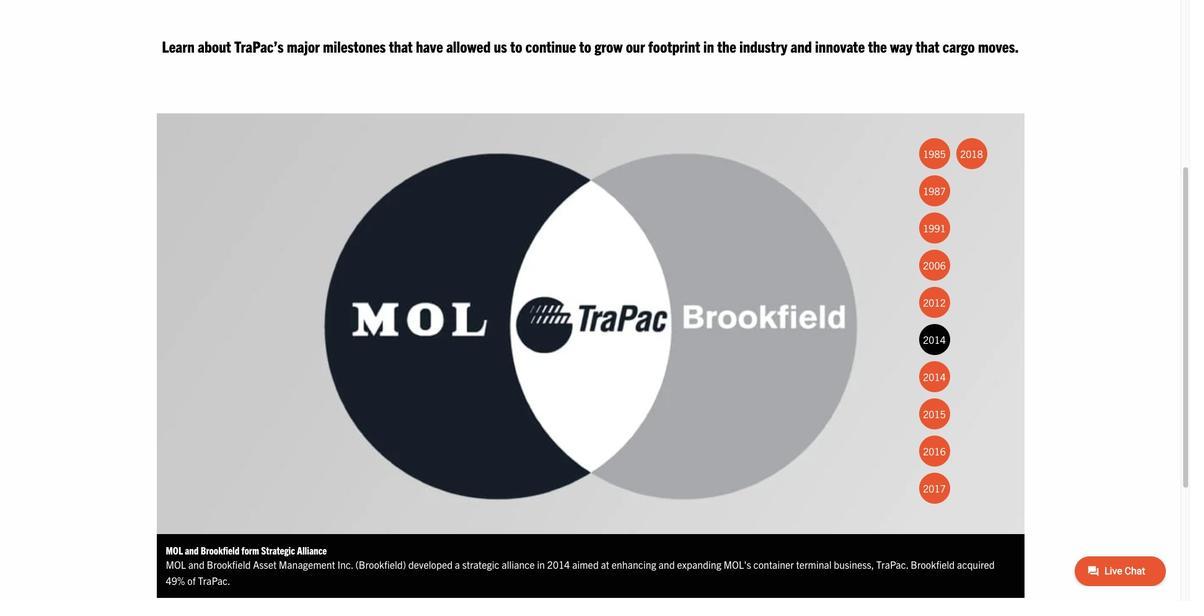 Task type: locate. For each thing, give the bounding box(es) containing it.
enhancing
[[612, 559, 656, 571]]

2 to from the left
[[579, 36, 591, 56]]

1 horizontal spatial that
[[916, 36, 939, 56]]

asset
[[253, 559, 277, 571]]

2 mol from the top
[[166, 559, 186, 571]]

2014 inside mol and brookfield form strategic alliance mol and brookfield asset management inc. (brookfield) developed a strategic alliance in 2014 aimed at enhancing and expanding mol's container terminal business, trapac. brookfield acquired 49% of trapac.
[[547, 559, 570, 571]]

0 vertical spatial in
[[703, 36, 714, 56]]

the left way
[[868, 36, 887, 56]]

mol
[[166, 544, 183, 556], [166, 559, 186, 571]]

1 vertical spatial trapac.
[[198, 574, 230, 587]]

that
[[389, 36, 413, 56], [916, 36, 939, 56]]

that left have
[[389, 36, 413, 56]]

2015
[[923, 408, 946, 420]]

the
[[717, 36, 736, 56], [868, 36, 887, 56]]

0 vertical spatial mol
[[166, 544, 183, 556]]

have
[[416, 36, 443, 56]]

the left the industry
[[717, 36, 736, 56]]

1 horizontal spatial to
[[579, 36, 591, 56]]

1 vertical spatial mol
[[166, 559, 186, 571]]

1 horizontal spatial in
[[703, 36, 714, 56]]

2 vertical spatial 2014
[[547, 559, 570, 571]]

brookfield down form
[[207, 559, 251, 571]]

moves.
[[978, 36, 1019, 56]]

us
[[494, 36, 507, 56]]

in right alliance on the bottom left of page
[[537, 559, 545, 571]]

in
[[703, 36, 714, 56], [537, 559, 545, 571]]

learn about trapac's major milestones that have allowed us to continue to grow our footprint in the industry and innovate the way that cargo moves.
[[162, 36, 1019, 56]]

brookfield
[[201, 544, 239, 556], [207, 559, 251, 571], [911, 559, 955, 571]]

our
[[626, 36, 645, 56]]

in right footprint
[[703, 36, 714, 56]]

mol and brookfield form strategic alliance mol and brookfield asset management inc. (brookfield) developed a strategic alliance in 2014 aimed at enhancing and expanding mol's container terminal business, trapac. brookfield acquired 49% of trapac.
[[166, 544, 995, 587]]

2 that from the left
[[916, 36, 939, 56]]

brookfield left acquired
[[911, 559, 955, 571]]

form
[[241, 544, 259, 556]]

2014
[[923, 333, 946, 346], [923, 371, 946, 383], [547, 559, 570, 571]]

innovate
[[815, 36, 865, 56]]

trapac.
[[876, 559, 908, 571], [198, 574, 230, 587]]

mol's
[[724, 559, 751, 571]]

trapac. right business,
[[876, 559, 908, 571]]

alliance
[[297, 544, 327, 556]]

2014 up 2015 at the right bottom of page
[[923, 371, 946, 383]]

1991
[[923, 222, 946, 234]]

about
[[198, 36, 231, 56]]

1 horizontal spatial trapac.
[[876, 559, 908, 571]]

to left the grow
[[579, 36, 591, 56]]

that right way
[[916, 36, 939, 56]]

to
[[510, 36, 522, 56], [579, 36, 591, 56]]

container
[[753, 559, 794, 571]]

allowed
[[446, 36, 491, 56]]

and
[[791, 36, 812, 56], [185, 544, 199, 556], [188, 559, 204, 571], [659, 559, 675, 571]]

expanding
[[677, 559, 721, 571]]

2016
[[923, 445, 946, 457]]

0 horizontal spatial that
[[389, 36, 413, 56]]

of
[[187, 574, 196, 587]]

1 vertical spatial 2014
[[923, 371, 946, 383]]

2014 left the aimed
[[547, 559, 570, 571]]

learn about trapac's major milestones that have allowed us to continue to grow our footprint in the industry and innovate the way that cargo moves. main content
[[144, 35, 1190, 601]]

1985
[[923, 147, 946, 160]]

1987
[[923, 185, 946, 197]]

0 horizontal spatial to
[[510, 36, 522, 56]]

0 horizontal spatial in
[[537, 559, 545, 571]]

to right us
[[510, 36, 522, 56]]

1 horizontal spatial the
[[868, 36, 887, 56]]

1 vertical spatial in
[[537, 559, 545, 571]]

1 mol from the top
[[166, 544, 183, 556]]

aimed
[[572, 559, 599, 571]]

trapac. right of
[[198, 574, 230, 587]]

industry
[[739, 36, 787, 56]]

a
[[455, 559, 460, 571]]

2014 down 2012
[[923, 333, 946, 346]]

0 horizontal spatial the
[[717, 36, 736, 56]]

terminal
[[796, 559, 832, 571]]



Task type: vqa. For each thing, say whether or not it's contained in the screenshot.
the 2012
yes



Task type: describe. For each thing, give the bounding box(es) containing it.
0 horizontal spatial trapac.
[[198, 574, 230, 587]]

trapac's
[[234, 36, 284, 56]]

2018
[[960, 147, 983, 160]]

alliance
[[502, 559, 535, 571]]

2006
[[923, 259, 946, 271]]

way
[[890, 36, 913, 56]]

strategic
[[261, 544, 295, 556]]

2017
[[923, 482, 946, 494]]

1 the from the left
[[717, 36, 736, 56]]

2012
[[923, 296, 946, 309]]

1 that from the left
[[389, 36, 413, 56]]

2 the from the left
[[868, 36, 887, 56]]

business,
[[834, 559, 874, 571]]

(brookfield)
[[355, 559, 406, 571]]

in inside mol and brookfield form strategic alliance mol and brookfield asset management inc. (brookfield) developed a strategic alliance in 2014 aimed at enhancing and expanding mol's container terminal business, trapac. brookfield acquired 49% of trapac.
[[537, 559, 545, 571]]

0 vertical spatial 2014
[[923, 333, 946, 346]]

at
[[601, 559, 609, 571]]

brookfield left form
[[201, 544, 239, 556]]

strategic
[[462, 559, 499, 571]]

learn
[[162, 36, 195, 56]]

acquired
[[957, 559, 995, 571]]

continue
[[525, 36, 576, 56]]

49%
[[166, 574, 185, 587]]

major
[[287, 36, 320, 56]]

1 to from the left
[[510, 36, 522, 56]]

management
[[279, 559, 335, 571]]

milestones
[[323, 36, 386, 56]]

developed
[[408, 559, 453, 571]]

0 vertical spatial trapac.
[[876, 559, 908, 571]]

inc.
[[337, 559, 353, 571]]

grow
[[595, 36, 623, 56]]

footprint
[[648, 36, 700, 56]]

cargo
[[943, 36, 975, 56]]



